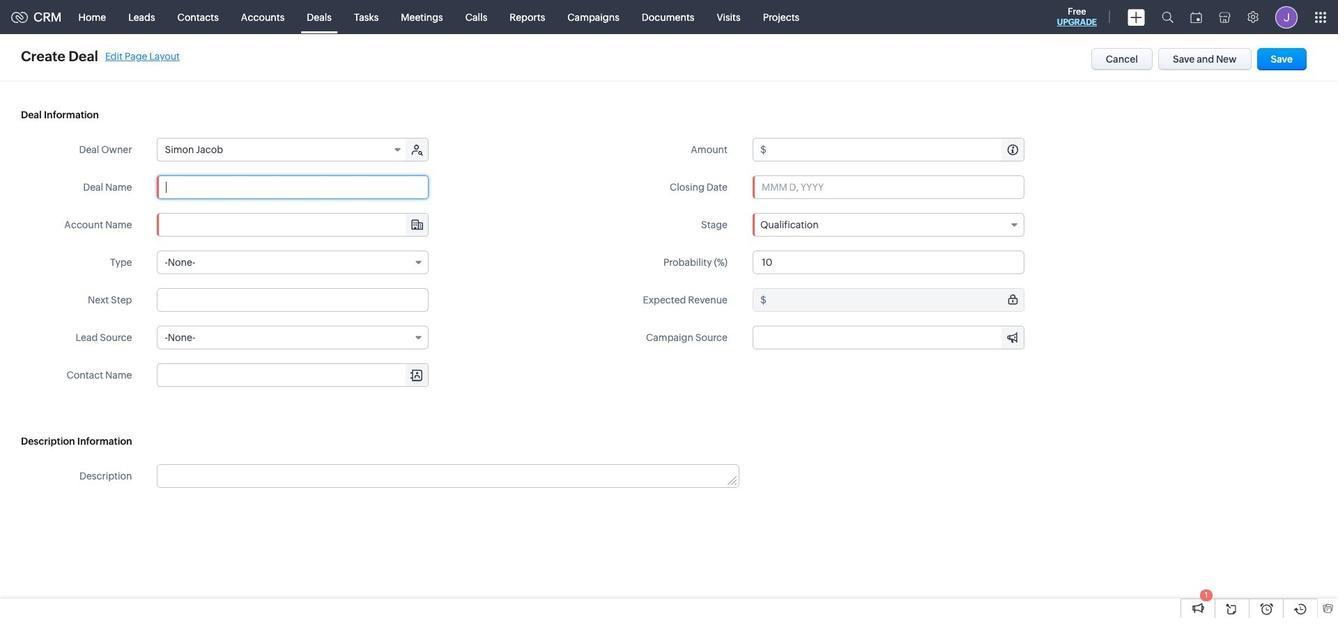 Task type: vqa. For each thing, say whether or not it's contained in the screenshot.
Search element at the right of page
yes



Task type: locate. For each thing, give the bounding box(es) containing it.
None text field
[[157, 176, 429, 199], [753, 251, 1025, 275], [157, 289, 429, 312], [158, 365, 428, 387], [158, 466, 739, 488], [157, 176, 429, 199], [753, 251, 1025, 275], [157, 289, 429, 312], [158, 365, 428, 387], [158, 466, 739, 488]]

calendar image
[[1190, 12, 1202, 23]]

None field
[[158, 139, 407, 161], [753, 213, 1025, 237], [158, 214, 428, 236], [157, 251, 429, 275], [157, 326, 429, 350], [753, 327, 1024, 349], [158, 365, 428, 387], [158, 139, 407, 161], [753, 213, 1025, 237], [158, 214, 428, 236], [157, 251, 429, 275], [157, 326, 429, 350], [753, 327, 1024, 349], [158, 365, 428, 387]]

profile element
[[1267, 0, 1306, 34]]

search element
[[1154, 0, 1182, 34]]

None text field
[[769, 139, 1024, 161], [158, 214, 428, 236], [769, 289, 1024, 312], [769, 139, 1024, 161], [158, 214, 428, 236], [769, 289, 1024, 312]]



Task type: describe. For each thing, give the bounding box(es) containing it.
profile image
[[1276, 6, 1298, 28]]

search image
[[1162, 11, 1174, 23]]

MMM D, YYYY text field
[[753, 176, 1025, 199]]

create menu element
[[1119, 0, 1154, 34]]

create menu image
[[1128, 9, 1145, 25]]

logo image
[[11, 12, 28, 23]]



